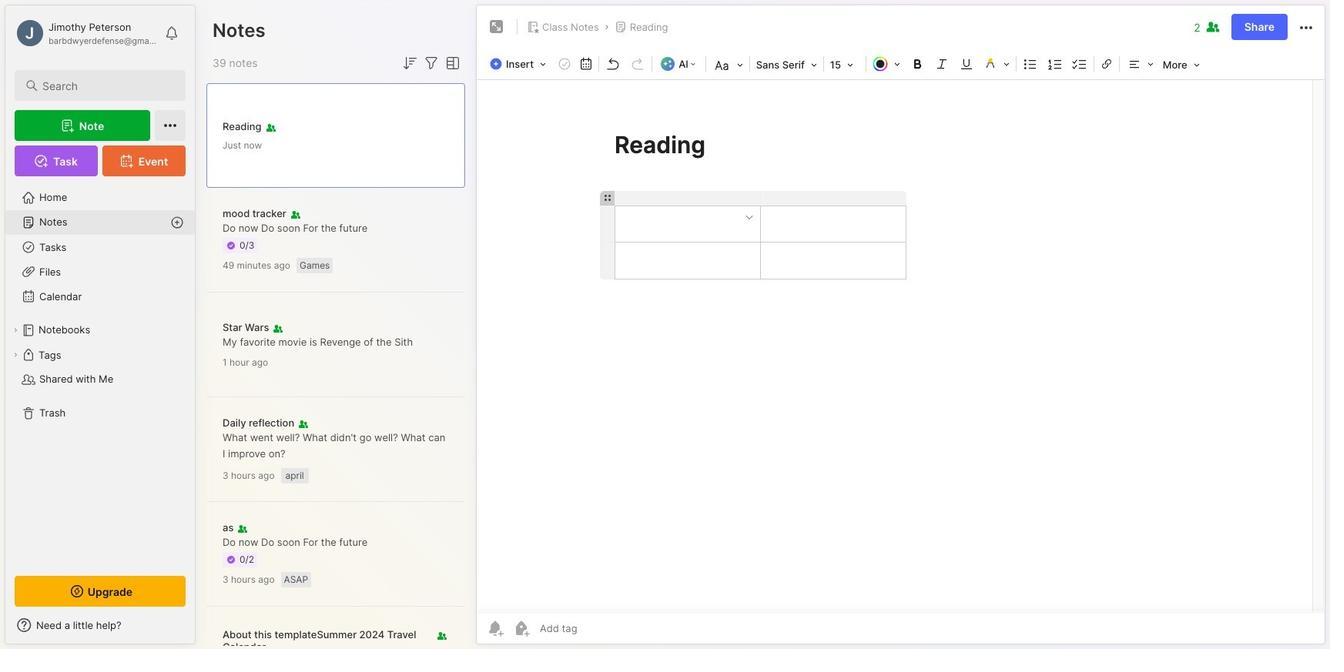 Task type: vqa. For each thing, say whether or not it's contained in the screenshot.
"Undo" icon
yes



Task type: describe. For each thing, give the bounding box(es) containing it.
More field
[[1158, 54, 1204, 75]]

more actions image
[[1297, 18, 1316, 37]]

add tag image
[[512, 619, 531, 638]]

View options field
[[441, 54, 462, 72]]

Alignment field
[[1121, 53, 1158, 75]]

main element
[[0, 0, 200, 649]]

Add filters field
[[422, 54, 441, 72]]

bold image
[[906, 53, 928, 75]]

underline image
[[956, 53, 977, 75]]

Highlight field
[[979, 53, 1014, 75]]

Font size field
[[825, 54, 864, 75]]

calendar event image
[[577, 53, 595, 75]]

Add tag field
[[538, 622, 655, 635]]

Search text field
[[42, 79, 172, 93]]

numbered list image
[[1044, 53, 1066, 75]]

expand tags image
[[11, 350, 20, 360]]



Task type: locate. For each thing, give the bounding box(es) containing it.
Font color field
[[868, 53, 905, 75]]

None search field
[[42, 76, 172, 95]]

none search field inside main 'element'
[[42, 76, 172, 95]]

Sort options field
[[401, 54, 419, 72]]

bulleted list image
[[1020, 53, 1041, 75]]

More actions field
[[1297, 17, 1316, 37]]

add a reminder image
[[486, 619, 505, 638]]

Note Editor text field
[[477, 79, 1325, 612]]

Heading level field
[[708, 54, 748, 75]]

undo image
[[602, 53, 624, 75]]

add filters image
[[422, 54, 441, 72]]

insert link image
[[1097, 53, 1116, 75]]

Insert field
[[486, 53, 554, 75]]

WHAT'S NEW field
[[5, 613, 195, 638]]

Account field
[[15, 18, 157, 49]]

click to collapse image
[[194, 621, 206, 639]]

note window element
[[476, 5, 1326, 649]]

Font family field
[[752, 54, 822, 75]]

checklist image
[[1069, 53, 1090, 75]]

italic image
[[931, 53, 953, 75]]

expand note image
[[488, 18, 506, 36]]

expand notebooks image
[[11, 326, 20, 335]]



